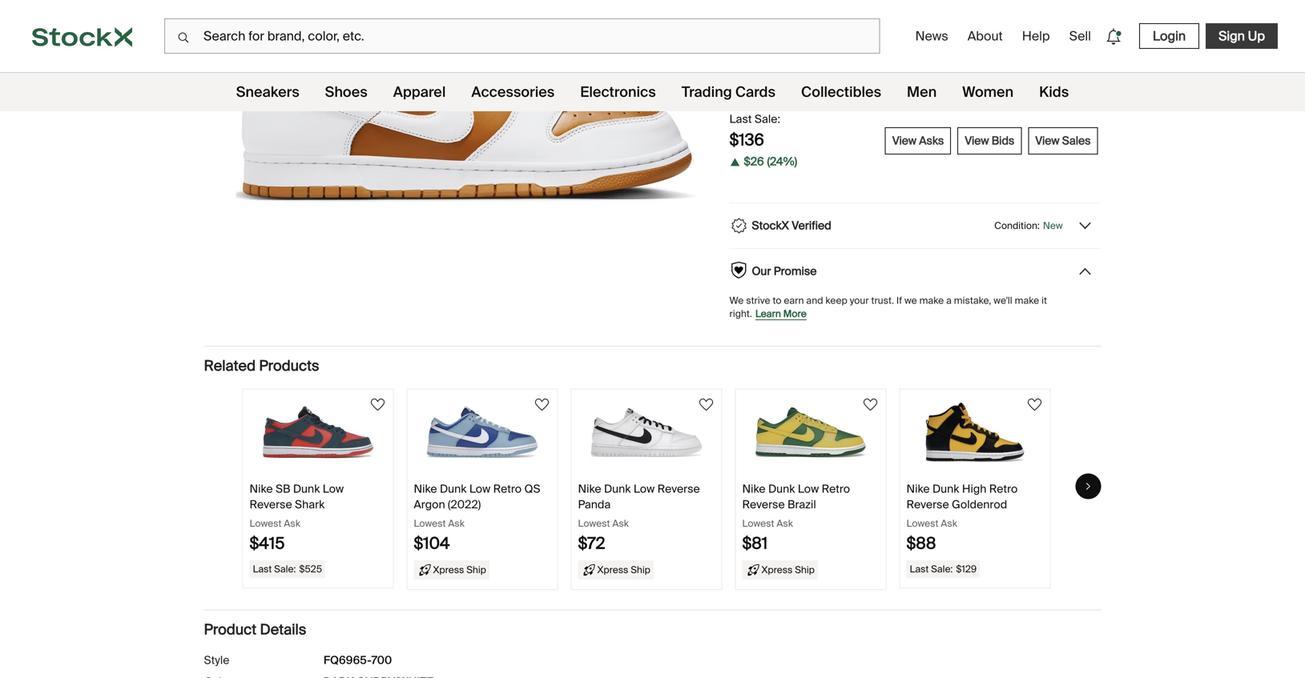 Task type: vqa. For each thing, say whether or not it's contained in the screenshot.
"Follow" image
yes



Task type: locate. For each thing, give the bounding box(es) containing it.
2 xpress ship from the left
[[597, 564, 650, 576]]

men link
[[907, 73, 937, 111]]

dunk inside nike dunk low retro qs argon (2022) lowest ask $104
[[440, 482, 467, 497]]

nike for $104
[[414, 482, 437, 497]]

3 follow image from the left
[[1025, 396, 1044, 415]]

0 horizontal spatial follow image
[[532, 396, 552, 415]]

more down the earn
[[783, 308, 807, 320]]

xpress ship down $72
[[597, 564, 650, 576]]

2 horizontal spatial last
[[910, 563, 929, 576]]

3 retro from the left
[[989, 482, 1018, 497]]

last inside last sale: $136 ▲ $26 (24%)
[[729, 112, 752, 127]]

about
[[968, 28, 1003, 44]]

(24%)
[[767, 154, 797, 169]]

(2022)
[[448, 498, 481, 512]]

1 ship from the left
[[466, 564, 486, 576]]

1 make from the left
[[919, 294, 944, 307]]

fq6965-
[[324, 653, 372, 668]]

dunk for $81
[[768, 482, 795, 497]]

retro for $88
[[989, 482, 1018, 497]]

sign up
[[1219, 28, 1265, 44]]

view inside view bids button
[[965, 133, 989, 148]]

nike up argon
[[414, 482, 437, 497]]

move carousel right image
[[1084, 482, 1093, 492]]

sell for sell for $140 or ask for more
[[823, 68, 845, 85]]

ask inside nike dunk low reverse panda lowest ask $72
[[612, 518, 629, 530]]

1 view from the left
[[892, 133, 916, 148]]

trading
[[682, 83, 732, 101]]

1 horizontal spatial xpress
[[597, 564, 628, 576]]

Search... search field
[[164, 18, 880, 54]]

0 horizontal spatial last
[[253, 563, 272, 576]]

low inside nike sb dunk low reverse shark lowest ask $415
[[323, 482, 344, 497]]

2 horizontal spatial follow image
[[1025, 396, 1044, 415]]

1 follow image from the left
[[368, 396, 387, 415]]

reverse up $88
[[907, 498, 949, 512]]

nike inside nike dunk low reverse panda lowest ask $72
[[578, 482, 601, 497]]

goldenrod
[[952, 498, 1007, 512]]

1 low from the left
[[323, 482, 344, 497]]

0 horizontal spatial xpress
[[433, 564, 464, 576]]

retro inside nike dunk high retro reverse goldenrod lowest ask $88
[[989, 482, 1018, 497]]

2 retro from the left
[[822, 482, 850, 497]]

3 nike from the left
[[578, 482, 601, 497]]

retro for $81
[[822, 482, 850, 497]]

1 horizontal spatial follow image
[[861, 396, 880, 415]]

lowest up $88
[[907, 518, 939, 530]]

1 horizontal spatial sell
[[1069, 28, 1091, 44]]

view left bids
[[965, 133, 989, 148]]

nike dunk high retro reverse goldenrod image
[[919, 403, 1031, 463]]

last for $415
[[253, 563, 272, 576]]

dunk
[[293, 482, 320, 497], [440, 482, 467, 497], [604, 482, 631, 497], [768, 482, 795, 497], [933, 482, 959, 497]]

1 xpress ship from the left
[[433, 564, 486, 576]]

lowest inside nike dunk high retro reverse goldenrod lowest ask $88
[[907, 518, 939, 530]]

low inside nike dunk low retro qs argon (2022) lowest ask $104
[[469, 482, 490, 497]]

xpress ship down $81 in the right of the page
[[761, 564, 815, 576]]

follow image
[[368, 396, 387, 415], [697, 396, 716, 415], [1025, 396, 1044, 415]]

or
[[899, 68, 912, 85]]

0 horizontal spatial retro
[[493, 482, 522, 497]]

sell
[[1069, 28, 1091, 44], [823, 68, 845, 85]]

2 horizontal spatial retro
[[989, 482, 1018, 497]]

1 horizontal spatial make
[[1015, 294, 1039, 307]]

dunk up shark in the left of the page
[[293, 482, 320, 497]]

4 nike from the left
[[742, 482, 766, 497]]

retro inside nike dunk low retro reverse brazil lowest ask $81
[[822, 482, 850, 497]]

low for $72
[[634, 482, 655, 497]]

shark
[[295, 498, 325, 512]]

low
[[323, 482, 344, 497], [469, 482, 490, 497], [634, 482, 655, 497], [798, 482, 819, 497]]

1 vertical spatial sell
[[823, 68, 845, 85]]

0 horizontal spatial sale:
[[274, 563, 296, 576]]

accessories
[[471, 83, 555, 101]]

0 vertical spatial more
[[959, 68, 990, 85]]

1 nike from the left
[[250, 482, 273, 497]]

reverse inside nike sb dunk low reverse shark lowest ask $415
[[250, 498, 292, 512]]

accessories link
[[471, 73, 555, 111]]

0 horizontal spatial for
[[848, 68, 864, 85]]

xpress down $81 in the right of the page
[[761, 564, 793, 576]]

2 follow image from the left
[[861, 396, 880, 415]]

2 horizontal spatial xpress
[[761, 564, 793, 576]]

to
[[773, 294, 782, 307]]

last up $136
[[729, 112, 752, 127]]

5 dunk from the left
[[933, 482, 959, 497]]

5 nike from the left
[[907, 482, 930, 497]]

we strive to earn and keep your trust. if we make a mistake, we'll make it right.
[[729, 294, 1047, 320]]

shoes
[[325, 83, 367, 101]]

sale: inside last sale: $136 ▲ $26 (24%)
[[755, 112, 780, 127]]

ship for $72
[[631, 564, 650, 576]]

qs
[[524, 482, 540, 497]]

2 nike from the left
[[414, 482, 437, 497]]

more down about
[[959, 68, 990, 85]]

sale: up $136
[[755, 112, 780, 127]]

1 horizontal spatial retro
[[822, 482, 850, 497]]

1 horizontal spatial view
[[965, 133, 989, 148]]

nike dunk low reverse panda image
[[590, 403, 703, 463]]

login
[[1153, 28, 1186, 44]]

sell left $140
[[823, 68, 845, 85]]

0 horizontal spatial make
[[919, 294, 944, 307]]

4 dunk from the left
[[768, 482, 795, 497]]

lowest up $415
[[250, 518, 282, 530]]

dunk up (2022)
[[440, 482, 467, 497]]

3 xpress from the left
[[761, 564, 793, 576]]

3 xpress ship from the left
[[761, 564, 815, 576]]

2 make from the left
[[1015, 294, 1039, 307]]

2 follow image from the left
[[697, 396, 716, 415]]

for
[[848, 68, 864, 85], [940, 68, 956, 85]]

lowest inside nike dunk low retro reverse brazil lowest ask $81
[[742, 518, 774, 530]]

0 horizontal spatial more
[[783, 308, 807, 320]]

1 horizontal spatial sale:
[[755, 112, 780, 127]]

nike inside nike dunk low retro reverse brazil lowest ask $81
[[742, 482, 766, 497]]

make left the it
[[1015, 294, 1039, 307]]

1 horizontal spatial follow image
[[697, 396, 716, 415]]

2 horizontal spatial ship
[[795, 564, 815, 576]]

view inside view sales button
[[1035, 133, 1059, 148]]

2 ship from the left
[[631, 564, 650, 576]]

ship
[[466, 564, 486, 576], [631, 564, 650, 576], [795, 564, 815, 576]]

lowest down argon
[[414, 518, 446, 530]]

dunk up the panda
[[604, 482, 631, 497]]

xpress ship down $104 in the left of the page
[[433, 564, 486, 576]]

low inside nike dunk low retro reverse brazil lowest ask $81
[[798, 482, 819, 497]]

$136
[[729, 130, 764, 150]]

$81
[[742, 534, 768, 554]]

ship down nike dunk low reverse panda lowest ask $72
[[631, 564, 650, 576]]

2 dunk from the left
[[440, 482, 467, 497]]

for right men
[[940, 68, 956, 85]]

3 view from the left
[[1035, 133, 1059, 148]]

reverse down the sb on the left bottom
[[250, 498, 292, 512]]

0 vertical spatial sell
[[1069, 28, 1091, 44]]

sale: left $129
[[931, 563, 953, 576]]

4 low from the left
[[798, 482, 819, 497]]

xpress ship
[[433, 564, 486, 576], [597, 564, 650, 576], [761, 564, 815, 576]]

news link
[[909, 21, 955, 51]]

reverse left brazil
[[742, 498, 785, 512]]

last sale: $129
[[910, 563, 977, 576]]

last
[[729, 112, 752, 127], [253, 563, 272, 576], [910, 563, 929, 576]]

we'll
[[994, 294, 1012, 307]]

sb
[[276, 482, 290, 497]]

news
[[915, 28, 948, 44]]

view left sales on the right
[[1035, 133, 1059, 148]]

ask inside nike dunk low retro qs argon (2022) lowest ask $104
[[448, 518, 465, 530]]

dunk inside nike dunk low reverse panda lowest ask $72
[[604, 482, 631, 497]]

reverse
[[657, 482, 700, 497], [250, 498, 292, 512], [742, 498, 785, 512], [907, 498, 949, 512]]

notification unread icon image
[[1102, 25, 1125, 48]]

view inside view asks button
[[892, 133, 916, 148]]

strive
[[746, 294, 770, 307]]

shoes link
[[325, 73, 367, 111]]

xpress down $72
[[597, 564, 628, 576]]

2 low from the left
[[469, 482, 490, 497]]

retro down nike dunk low retro reverse brazil image
[[822, 482, 850, 497]]

2 view from the left
[[965, 133, 989, 148]]

dunk left high
[[933, 482, 959, 497]]

lowest down the panda
[[578, 518, 610, 530]]

xpress ship for $104
[[433, 564, 486, 576]]

3 ship from the left
[[795, 564, 815, 576]]

make left a
[[919, 294, 944, 307]]

low up shark in the left of the page
[[323, 482, 344, 497]]

make
[[919, 294, 944, 307], [1015, 294, 1039, 307]]

related
[[204, 357, 256, 375]]

dunk up brazil
[[768, 482, 795, 497]]

1 dunk from the left
[[293, 482, 320, 497]]

lowest inside nike dunk low reverse panda lowest ask $72
[[578, 518, 610, 530]]

retro left qs on the left of page
[[493, 482, 522, 497]]

sell left notification unread icon
[[1069, 28, 1091, 44]]

product
[[204, 621, 257, 640]]

1 horizontal spatial last
[[729, 112, 752, 127]]

ship down nike dunk low retro reverse brazil lowest ask $81
[[795, 564, 815, 576]]

nike sb dunk low reverse shark image
[[262, 403, 374, 463]]

apparel link
[[393, 73, 446, 111]]

view left asks
[[892, 133, 916, 148]]

$140
[[867, 68, 896, 85]]

kids
[[1039, 83, 1069, 101]]

2 xpress from the left
[[597, 564, 628, 576]]

nike dunk low reverse panda lowest ask $72
[[578, 482, 700, 554]]

sign up button
[[1206, 23, 1278, 49]]

xpress
[[433, 564, 464, 576], [597, 564, 628, 576], [761, 564, 793, 576]]

5 lowest from the left
[[907, 518, 939, 530]]

1 lowest from the left
[[250, 518, 282, 530]]

ship for $81
[[795, 564, 815, 576]]

4 lowest from the left
[[742, 518, 774, 530]]

nike up $88
[[907, 482, 930, 497]]

low up (2022)
[[469, 482, 490, 497]]

women
[[962, 83, 1014, 101]]

toggle promise value prop image
[[1077, 264, 1093, 280]]

nike inside nike dunk high retro reverse goldenrod lowest ask $88
[[907, 482, 930, 497]]

0 horizontal spatial ship
[[466, 564, 486, 576]]

view for view asks
[[892, 133, 916, 148]]

learn
[[755, 308, 781, 320]]

sale:
[[755, 112, 780, 127], [274, 563, 296, 576], [931, 563, 953, 576]]

low down nike dunk low reverse panda image on the bottom of the page
[[634, 482, 655, 497]]

stockx verified
[[752, 218, 831, 233]]

1 xpress from the left
[[433, 564, 464, 576]]

1 horizontal spatial ship
[[631, 564, 650, 576]]

trading cards link
[[682, 73, 775, 111]]

3 lowest from the left
[[578, 518, 610, 530]]

last down $415
[[253, 563, 272, 576]]

it
[[1042, 294, 1047, 307]]

last down $88
[[910, 563, 929, 576]]

sell link
[[1063, 21, 1097, 51]]

follow image
[[532, 396, 552, 415], [861, 396, 880, 415]]

dunk for $104
[[440, 482, 467, 497]]

2 horizontal spatial sale:
[[931, 563, 953, 576]]

reverse down nike dunk low reverse panda image on the bottom of the page
[[657, 482, 700, 497]]

nike inside nike dunk low retro qs argon (2022) lowest ask $104
[[414, 482, 437, 497]]

follow image for $415
[[368, 396, 387, 415]]

trading cards
[[682, 83, 775, 101]]

0 horizontal spatial xpress ship
[[433, 564, 486, 576]]

nike up $81 in the right of the page
[[742, 482, 766, 497]]

reverse inside nike dunk high retro reverse goldenrod lowest ask $88
[[907, 498, 949, 512]]

ship for $104
[[466, 564, 486, 576]]

dunk inside nike dunk low retro reverse brazil lowest ask $81
[[768, 482, 795, 497]]

sneakers link
[[236, 73, 299, 111]]

products
[[259, 357, 319, 375]]

stockx logo link
[[0, 0, 164, 72]]

for left $140
[[848, 68, 864, 85]]

a
[[946, 294, 952, 307]]

sale: left $525 on the bottom left of the page
[[274, 563, 296, 576]]

ask inside nike dunk high retro reverse goldenrod lowest ask $88
[[941, 518, 957, 530]]

lowest
[[250, 518, 282, 530], [414, 518, 446, 530], [578, 518, 610, 530], [742, 518, 774, 530], [907, 518, 939, 530]]

3 low from the left
[[634, 482, 655, 497]]

low up brazil
[[798, 482, 819, 497]]

nike dunk high retro reverse goldenrod lowest ask $88
[[907, 482, 1018, 554]]

ship down nike dunk low retro qs argon (2022) lowest ask $104
[[466, 564, 486, 576]]

dunk inside nike dunk high retro reverse goldenrod lowest ask $88
[[933, 482, 959, 497]]

0 horizontal spatial follow image
[[368, 396, 387, 415]]

1 horizontal spatial for
[[940, 68, 956, 85]]

low inside nike dunk low reverse panda lowest ask $72
[[634, 482, 655, 497]]

high
[[962, 482, 987, 497]]

2 lowest from the left
[[414, 518, 446, 530]]

0 horizontal spatial view
[[892, 133, 916, 148]]

3 dunk from the left
[[604, 482, 631, 497]]

nike for $72
[[578, 482, 601, 497]]

lowest inside nike sb dunk low reverse shark lowest ask $415
[[250, 518, 282, 530]]

nike inside nike sb dunk low reverse shark lowest ask $415
[[250, 482, 273, 497]]

retro up the goldenrod
[[989, 482, 1018, 497]]

nike up the panda
[[578, 482, 601, 497]]

nike sb dunk low reverse shark lowest ask $415
[[250, 482, 344, 554]]

1 horizontal spatial xpress ship
[[597, 564, 650, 576]]

kids link
[[1039, 73, 1069, 111]]

xpress down $104 in the left of the page
[[433, 564, 464, 576]]

toggle authenticity value prop image
[[1077, 218, 1093, 234]]

1 follow image from the left
[[532, 396, 552, 415]]

reverse inside nike dunk low retro reverse brazil lowest ask $81
[[742, 498, 785, 512]]

nike left the sb on the left bottom
[[250, 482, 273, 497]]

electronics link
[[580, 73, 656, 111]]

2 horizontal spatial xpress ship
[[761, 564, 815, 576]]

view
[[892, 133, 916, 148], [965, 133, 989, 148], [1035, 133, 1059, 148]]

1 retro from the left
[[493, 482, 522, 497]]

nike for $81
[[742, 482, 766, 497]]

retro inside nike dunk low retro qs argon (2022) lowest ask $104
[[493, 482, 522, 497]]

sell for $140 or ask for more
[[823, 68, 990, 85]]

nike dunk low qs co.jp reverse curry (2024) image
[[236, 0, 697, 256]]

0 horizontal spatial sell
[[823, 68, 845, 85]]

▲
[[729, 155, 741, 170]]

lowest up $81 in the right of the page
[[742, 518, 774, 530]]

2 horizontal spatial view
[[1035, 133, 1059, 148]]

ask inside nike sb dunk low reverse shark lowest ask $415
[[284, 518, 300, 530]]



Task type: describe. For each thing, give the bounding box(es) containing it.
condition: new
[[994, 219, 1063, 232]]

condition:
[[994, 219, 1040, 232]]

nike for $415
[[250, 482, 273, 497]]

collectibles
[[801, 83, 881, 101]]

if
[[896, 294, 902, 307]]

follow image for $88
[[1025, 396, 1044, 415]]

asks
[[919, 133, 944, 148]]

lowest for $81
[[742, 518, 774, 530]]

details
[[260, 621, 306, 640]]

last sale: $525
[[253, 563, 322, 576]]

panda
[[578, 498, 611, 512]]

follow image for ask
[[532, 396, 552, 415]]

reverse inside nike dunk low reverse panda lowest ask $72
[[657, 482, 700, 497]]

view asks button
[[885, 127, 951, 155]]

$26
[[744, 154, 764, 169]]

mistake,
[[954, 294, 991, 307]]

$104
[[414, 534, 450, 554]]

fq6965-700
[[324, 653, 392, 668]]

xpress ship for $72
[[597, 564, 650, 576]]

$415
[[250, 534, 285, 554]]

reverse for $81
[[742, 498, 785, 512]]

about link
[[961, 21, 1009, 51]]

and
[[806, 294, 823, 307]]

new
[[1043, 219, 1063, 232]]

nike dunk low retro reverse brazil image
[[755, 403, 867, 463]]

apparel
[[393, 83, 446, 101]]

cards
[[735, 83, 775, 101]]

earn
[[784, 294, 804, 307]]

nike dunk low retro qs argon (2022) lowest ask $104
[[414, 482, 540, 554]]

sales
[[1062, 133, 1091, 148]]

view sales
[[1035, 133, 1091, 148]]

men
[[907, 83, 937, 101]]

learn more
[[755, 308, 807, 320]]

nike dunk low retro qs argon (2022) image
[[426, 403, 538, 463]]

right.
[[729, 308, 752, 320]]

bids
[[992, 133, 1014, 148]]

nike for $88
[[907, 482, 930, 497]]

700
[[372, 653, 392, 668]]

2 for from the left
[[940, 68, 956, 85]]

last for $88
[[910, 563, 929, 576]]

login button
[[1139, 23, 1199, 49]]

1 horizontal spatial more
[[959, 68, 990, 85]]

view bids
[[965, 133, 1014, 148]]

electronics
[[580, 83, 656, 101]]

stockx logo image
[[32, 27, 132, 47]]

last sale: $136 ▲ $26 (24%)
[[729, 112, 797, 170]]

brazil
[[788, 498, 816, 512]]

nike dunk low retro reverse brazil lowest ask $81
[[742, 482, 850, 554]]

dunk for $72
[[604, 482, 631, 497]]

related products
[[204, 357, 319, 375]]

follow image for $72
[[697, 396, 716, 415]]

retro for ask
[[493, 482, 522, 497]]

$72
[[578, 534, 605, 554]]

product category switcher element
[[0, 73, 1305, 111]]

$525
[[299, 563, 322, 576]]

sale: for $88
[[931, 563, 953, 576]]

lowest for $88
[[907, 518, 939, 530]]

$88
[[907, 534, 936, 554]]

xpress for $104
[[433, 564, 464, 576]]

help link
[[1016, 21, 1056, 51]]

sign
[[1219, 28, 1245, 44]]

help
[[1022, 28, 1050, 44]]

promise
[[774, 264, 817, 279]]

dunk for $88
[[933, 482, 959, 497]]

dunk inside nike sb dunk low reverse shark lowest ask $415
[[293, 482, 320, 497]]

your
[[850, 294, 869, 307]]

collectibles link
[[801, 73, 881, 111]]

view for view bids
[[965, 133, 989, 148]]

lowest inside nike dunk low retro qs argon (2022) lowest ask $104
[[414, 518, 446, 530]]

1 vertical spatial more
[[783, 308, 807, 320]]

lowest for $415
[[250, 518, 282, 530]]

trust.
[[871, 294, 894, 307]]

verified
[[792, 218, 831, 233]]

style
[[204, 653, 229, 668]]

we
[[904, 294, 917, 307]]

reverse for $415
[[250, 498, 292, 512]]

our
[[752, 264, 771, 279]]

low for $81
[[798, 482, 819, 497]]

follow image for $81
[[861, 396, 880, 415]]

low for $104
[[469, 482, 490, 497]]

learn more link
[[755, 308, 807, 320]]

up
[[1248, 28, 1265, 44]]

view bids button
[[958, 127, 1022, 155]]

keep
[[826, 294, 847, 307]]

view asks
[[892, 133, 944, 148]]

argon
[[414, 498, 445, 512]]

1 for from the left
[[848, 68, 864, 85]]

xpress for $72
[[597, 564, 628, 576]]

product details
[[204, 621, 306, 640]]

reverse for $88
[[907, 498, 949, 512]]

ask inside nike dunk low retro reverse brazil lowest ask $81
[[777, 518, 793, 530]]

stockx
[[752, 218, 789, 233]]

sell for $140 or ask for more link
[[743, 68, 1088, 85]]

sale: for $415
[[274, 563, 296, 576]]

sneakers
[[236, 83, 299, 101]]

$129
[[956, 563, 977, 576]]

xpress for $81
[[761, 564, 793, 576]]

view for view sales
[[1035, 133, 1059, 148]]

sell for sell
[[1069, 28, 1091, 44]]

we
[[729, 294, 744, 307]]

xpress ship for $81
[[761, 564, 815, 576]]

women link
[[962, 73, 1014, 111]]



